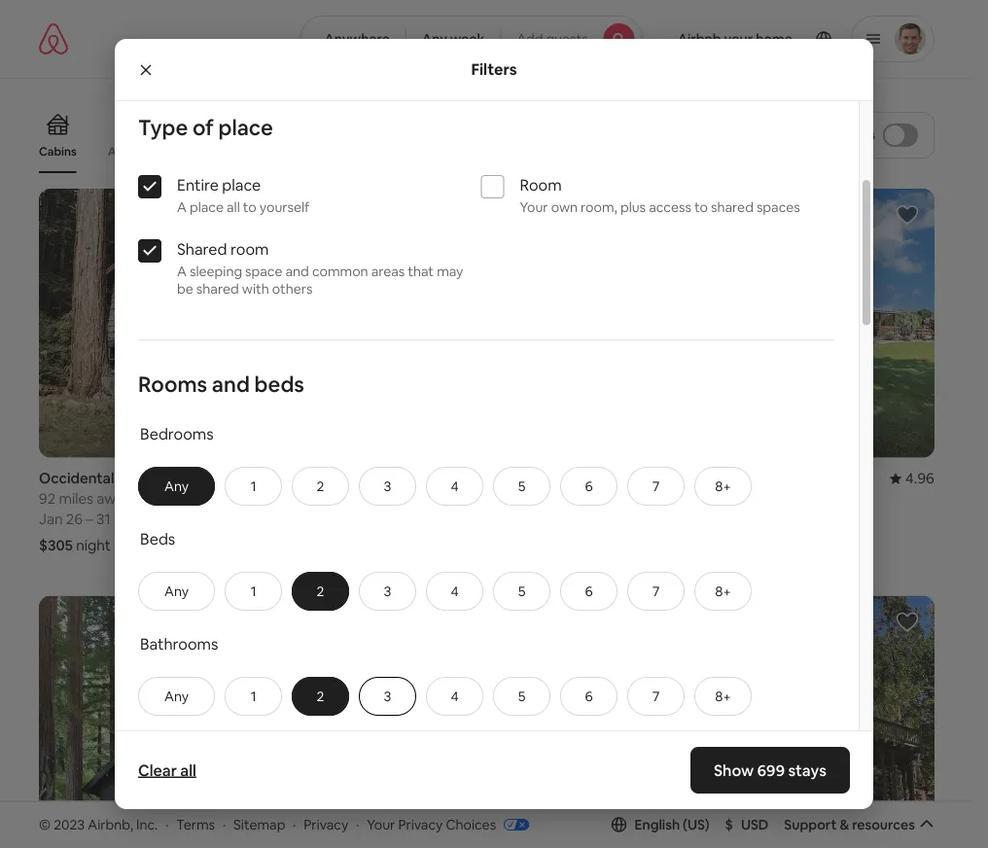 Task type: vqa. For each thing, say whether or not it's contained in the screenshot.
third the 3
yes



Task type: locate. For each thing, give the bounding box(es) containing it.
add
[[517, 30, 543, 48]]

1 button for beds
[[225, 572, 282, 611]]

(us)
[[683, 816, 710, 834]]

2 california from the left
[[449, 469, 515, 488]]

0 horizontal spatial california
[[121, 469, 187, 488]]

4 · from the left
[[356, 816, 359, 834]]

1 vertical spatial a
[[177, 263, 187, 280]]

your inside room your own room, plus access to shared spaces
[[520, 198, 548, 216]]

2 vertical spatial 2
[[317, 688, 324, 705]]

be
[[177, 280, 193, 298]]

2 button
[[292, 467, 349, 506], [292, 572, 349, 611], [292, 677, 349, 716]]

show for show map
[[442, 730, 477, 748]]

0 vertical spatial shared
[[711, 198, 754, 216]]

8+ button for bedrooms
[[695, 467, 752, 506]]

add guests
[[517, 30, 588, 48]]

sleeping
[[190, 263, 242, 280]]

1 3 button from the top
[[359, 467, 416, 506]]

access
[[649, 198, 692, 216]]

2 4 from the top
[[451, 583, 459, 600]]

a inside entire place a place all to yourself
[[177, 198, 187, 216]]

1 2 from the top
[[317, 478, 324, 495]]

show left map
[[442, 730, 477, 748]]

3 7 button from the top
[[628, 677, 685, 716]]

4 for bathrooms
[[451, 688, 459, 705]]

0 vertical spatial 7 button
[[628, 467, 685, 506]]

with
[[242, 280, 269, 298]]

shared right be
[[196, 280, 239, 298]]

rooms
[[138, 370, 207, 398]]

show map button
[[423, 716, 551, 762]]

8+ element for beds
[[715, 583, 732, 600]]

any button
[[138, 467, 215, 506], [138, 572, 215, 611], [138, 677, 215, 716]]

2 8+ button from the top
[[695, 572, 752, 611]]

3 away from the left
[[710, 489, 744, 508]]

0 vertical spatial 5 button
[[493, 467, 551, 506]]

all right "clear"
[[180, 760, 196, 780]]

– right nov
[[691, 510, 698, 529]]

2 2 from the top
[[317, 583, 324, 600]]

1 california from the left
[[121, 469, 187, 488]]

1 horizontal spatial and
[[286, 263, 309, 280]]

show for show 699 stays
[[714, 760, 754, 780]]

clear all button
[[128, 751, 206, 790]]

2 away from the left
[[403, 489, 438, 508]]

1 horizontal spatial privacy
[[398, 816, 443, 834]]

2 horizontal spatial away
[[710, 489, 744, 508]]

and left "beds"
[[212, 370, 250, 398]]

8+ button down acampo, california 69 miles away nov 1 – 6
[[695, 572, 752, 611]]

all inside button
[[180, 760, 196, 780]]

0 horizontal spatial miles
[[59, 489, 93, 508]]

california
[[121, 469, 187, 488], [449, 469, 515, 488], [717, 469, 783, 488]]

5 button for beds
[[493, 572, 551, 611]]

3 button for beds
[[359, 572, 416, 611]]

privacy right sitemap link
[[304, 816, 349, 834]]

1 vertical spatial shared
[[196, 280, 239, 298]]

1 7 from the top
[[653, 478, 660, 495]]

of
[[193, 113, 214, 141]]

place right entire
[[222, 174, 261, 194]]

1 8+ from the top
[[715, 478, 732, 495]]

anywhere
[[324, 30, 390, 48]]

4 for beds
[[451, 583, 459, 600]]

1 · from the left
[[166, 816, 169, 834]]

·
[[166, 816, 169, 834], [223, 816, 226, 834], [293, 816, 296, 834], [356, 816, 359, 834]]

2 for beds
[[317, 583, 324, 600]]

2 vertical spatial 2 button
[[292, 677, 349, 716]]

0 horizontal spatial and
[[212, 370, 250, 398]]

0 vertical spatial 7
[[653, 478, 660, 495]]

0 vertical spatial 1 button
[[225, 467, 282, 506]]

terms link
[[176, 816, 215, 834]]

2 3 from the top
[[384, 583, 392, 600]]

1 vertical spatial 5 button
[[493, 572, 551, 611]]

1 vertical spatial 8+ button
[[695, 572, 752, 611]]

miles inside acampo, california 69 miles away nov 1 – 6
[[672, 489, 707, 508]]

1 5 from the top
[[518, 478, 526, 495]]

1 a from the top
[[177, 198, 187, 216]]

type
[[138, 113, 188, 141]]

week
[[450, 30, 485, 48]]

1 for bedrooms
[[251, 478, 256, 495]]

0 vertical spatial any element
[[159, 478, 195, 495]]

· right terms
[[223, 816, 226, 834]]

3 california from the left
[[717, 469, 783, 488]]

5 button
[[493, 467, 551, 506], [493, 572, 551, 611], [493, 677, 551, 716]]

a inside shared room a sleeping space and common areas that may be shared with others
[[177, 263, 187, 280]]

any down bedrooms
[[164, 478, 189, 495]]

1 for bathrooms
[[251, 688, 256, 705]]

· right privacy link
[[356, 816, 359, 834]]

2 horizontal spatial california
[[717, 469, 783, 488]]

away up 31
[[97, 489, 131, 508]]

your down "room"
[[520, 198, 548, 216]]

– left 31
[[86, 510, 93, 529]]

2 8+ element from the top
[[715, 583, 732, 600]]

1 vertical spatial any element
[[159, 583, 195, 600]]

bathrooms
[[140, 634, 218, 654]]

2 to from the left
[[695, 198, 708, 216]]

1 vertical spatial 8+
[[715, 583, 732, 600]]

away for nov 1 – 6
[[710, 489, 744, 508]]

0 vertical spatial your
[[520, 198, 548, 216]]

1 horizontal spatial your
[[520, 198, 548, 216]]

a down entire
[[177, 198, 187, 216]]

amazing views
[[108, 144, 190, 159]]

0 horizontal spatial show
[[442, 730, 477, 748]]

inc.
[[136, 816, 158, 834]]

all up room
[[227, 198, 240, 216]]

2 vertical spatial 4
[[451, 688, 459, 705]]

8+ for bathrooms
[[715, 688, 732, 705]]

1 button
[[225, 467, 282, 506], [225, 572, 282, 611], [225, 677, 282, 716]]

31
[[96, 510, 111, 529]]

1 vertical spatial 5
[[518, 583, 526, 600]]

2 vertical spatial 3
[[384, 688, 392, 705]]

type of place
[[138, 113, 273, 141]]

2 6 button from the top
[[561, 572, 618, 611]]

privacy left choices
[[398, 816, 443, 834]]

to left yourself
[[243, 198, 257, 216]]

3 for bedrooms
[[384, 478, 392, 495]]

california right acampo,
[[717, 469, 783, 488]]

entire
[[177, 174, 219, 194]]

4
[[451, 478, 459, 495], [451, 583, 459, 600], [451, 688, 459, 705]]

3 any element from the top
[[159, 688, 195, 705]]

add to wishlist: acampo, california image
[[896, 203, 920, 227]]

1 horizontal spatial miles
[[365, 489, 400, 508]]

2 7 button from the top
[[628, 572, 685, 611]]

2 any element from the top
[[159, 583, 195, 600]]

0 vertical spatial 8+ button
[[695, 467, 752, 506]]

shared left 'spaces'
[[711, 198, 754, 216]]

6 button
[[561, 467, 618, 506], [561, 572, 618, 611], [561, 677, 618, 716]]

7 button for bathrooms
[[628, 677, 685, 716]]

6 button for bedrooms
[[561, 467, 618, 506]]

any button down 'bathrooms'
[[138, 677, 215, 716]]

any button up 'bathrooms'
[[138, 572, 215, 611]]

any element
[[159, 478, 195, 495], [159, 583, 195, 600], [159, 688, 195, 705]]

1 vertical spatial 3
[[384, 583, 392, 600]]

away inside occidental, california 92 miles away jan 26 – 31 $305 night
[[97, 489, 131, 508]]

and
[[286, 263, 309, 280], [212, 370, 250, 398]]

3 any button from the top
[[138, 677, 215, 716]]

usd
[[741, 816, 769, 834]]

1 privacy from the left
[[304, 816, 349, 834]]

spaces
[[757, 198, 801, 216]]

1 horizontal spatial california
[[449, 469, 515, 488]]

1 button for bedrooms
[[225, 467, 282, 506]]

miles down acampo,
[[672, 489, 707, 508]]

1 6 button from the top
[[561, 467, 618, 506]]

0 vertical spatial 4 button
[[426, 467, 484, 506]]

any left week
[[422, 30, 447, 48]]

1 2 button from the top
[[292, 467, 349, 506]]

1 vertical spatial 4 button
[[426, 572, 484, 611]]

2 vertical spatial 7
[[653, 688, 660, 705]]

0 vertical spatial 6 button
[[561, 467, 618, 506]]

1 away from the left
[[97, 489, 131, 508]]

display
[[735, 127, 775, 143]]

3 2 from the top
[[317, 688, 324, 705]]

2 3 button from the top
[[359, 572, 416, 611]]

beds
[[140, 529, 175, 549]]

any button down bedrooms
[[138, 467, 215, 506]]

1 any element from the top
[[159, 478, 195, 495]]

your right privacy link
[[367, 816, 395, 834]]

3 4 button from the top
[[426, 677, 484, 716]]

8+ right acampo,
[[715, 478, 732, 495]]

1 7 button from the top
[[628, 467, 685, 506]]

clear
[[138, 760, 177, 780]]

3 for bathrooms
[[384, 688, 392, 705]]

place down entire
[[190, 198, 224, 216]]

choices
[[446, 816, 496, 834]]

8+ element right acampo,
[[715, 478, 732, 495]]

1 horizontal spatial away
[[403, 489, 438, 508]]

display total before taxes button
[[719, 112, 935, 159]]

6 button for beds
[[561, 572, 618, 611]]

– inside occidental, california 92 miles away jan 26 – 31 $305 night
[[86, 510, 93, 529]]

any element down 'bathrooms'
[[159, 688, 195, 705]]

3 miles from the left
[[672, 489, 707, 508]]

0 horizontal spatial to
[[243, 198, 257, 216]]

stays
[[789, 760, 827, 780]]

0 vertical spatial all
[[227, 198, 240, 216]]

any element up 'bathrooms'
[[159, 583, 195, 600]]

2 vertical spatial any element
[[159, 688, 195, 705]]

2 for bathrooms
[[317, 688, 324, 705]]

0 vertical spatial any button
[[138, 467, 215, 506]]

your privacy choices link
[[367, 816, 529, 835]]

1 vertical spatial 2 button
[[292, 572, 349, 611]]

1 horizontal spatial –
[[691, 510, 698, 529]]

2 vertical spatial place
[[190, 198, 224, 216]]

2 vertical spatial 5 button
[[493, 677, 551, 716]]

– inside acampo, california 69 miles away nov 1 – 6
[[691, 510, 698, 529]]

3 5 button from the top
[[493, 677, 551, 716]]

guests
[[546, 30, 588, 48]]

jan
[[39, 510, 63, 529]]

2
[[317, 478, 324, 495], [317, 583, 324, 600], [317, 688, 324, 705]]

0 vertical spatial 8+
[[715, 478, 732, 495]]

miles up 26
[[59, 489, 93, 508]]

3 8+ button from the top
[[695, 677, 752, 716]]

all inside entire place a place all to yourself
[[227, 198, 240, 216]]

1 vertical spatial 2
[[317, 583, 324, 600]]

3 button
[[359, 467, 416, 506], [359, 572, 416, 611], [359, 677, 416, 716]]

none search field containing anywhere
[[300, 16, 643, 62]]

miles
[[59, 489, 93, 508], [365, 489, 400, 508], [672, 489, 707, 508]]

3 1 button from the top
[[225, 677, 282, 716]]

a
[[177, 198, 187, 216], [177, 263, 187, 280]]

2 vertical spatial 6 button
[[561, 677, 618, 716]]

· right the inc.
[[166, 816, 169, 834]]

8+ button right the "69"
[[695, 467, 752, 506]]

6 button for bathrooms
[[561, 677, 618, 716]]

2 a from the top
[[177, 263, 187, 280]]

3
[[384, 478, 392, 495], [384, 583, 392, 600], [384, 688, 392, 705]]

any element down bedrooms
[[159, 478, 195, 495]]

3 7 from the top
[[653, 688, 660, 705]]

5 for bedrooms
[[518, 478, 526, 495]]

california down bedrooms
[[121, 469, 187, 488]]

0 vertical spatial 3 button
[[359, 467, 416, 506]]

2 7 from the top
[[653, 583, 660, 600]]

2 vertical spatial 8+
[[715, 688, 732, 705]]

8+ element down acampo, california 69 miles away nov 1 – 6
[[715, 583, 732, 600]]

0 horizontal spatial all
[[180, 760, 196, 780]]

1 4 button from the top
[[426, 467, 484, 506]]

place
[[218, 113, 273, 141], [222, 174, 261, 194], [190, 198, 224, 216]]

0 vertical spatial and
[[286, 263, 309, 280]]

may
[[437, 263, 464, 280]]

©
[[39, 816, 51, 834]]

away down acampo,
[[710, 489, 744, 508]]

4.99 out of 5 average rating image
[[584, 469, 629, 488]]

a down shared
[[177, 263, 187, 280]]

2 horizontal spatial miles
[[672, 489, 707, 508]]

1 vertical spatial all
[[180, 760, 196, 780]]

show inside filters dialog
[[714, 760, 754, 780]]

1 vertical spatial 7 button
[[628, 572, 685, 611]]

2 vertical spatial 7 button
[[628, 677, 685, 716]]

4 button for bedrooms
[[426, 467, 484, 506]]

group containing amazing views
[[39, 97, 601, 173]]

california right beach,
[[449, 469, 515, 488]]

1 8+ button from the top
[[695, 467, 752, 506]]

your
[[520, 198, 548, 216], [367, 816, 395, 834]]

1 vertical spatial 4
[[451, 583, 459, 600]]

0 vertical spatial 2 button
[[292, 467, 349, 506]]

away inside acampo, california 69 miles away nov 1 – 6
[[710, 489, 744, 508]]

to
[[243, 198, 257, 216], [695, 198, 708, 216]]

3 button for bathrooms
[[359, 677, 416, 716]]

1 horizontal spatial show
[[714, 760, 754, 780]]

4 button
[[426, 467, 484, 506], [426, 572, 484, 611], [426, 677, 484, 716]]

to right access
[[695, 198, 708, 216]]

1 horizontal spatial to
[[695, 198, 708, 216]]

shared
[[711, 198, 754, 216], [196, 280, 239, 298]]

english
[[635, 816, 680, 834]]

2 button for bathrooms
[[292, 677, 349, 716]]

8+ up show 699 stays
[[715, 688, 732, 705]]

1 horizontal spatial shared
[[711, 198, 754, 216]]

1 vertical spatial 7
[[653, 583, 660, 600]]

1 horizontal spatial all
[[227, 198, 240, 216]]

4 button for bathrooms
[[426, 677, 484, 716]]

8+ element
[[715, 478, 732, 495], [715, 583, 732, 600], [715, 688, 732, 705]]

7
[[653, 478, 660, 495], [653, 583, 660, 600], [653, 688, 660, 705]]

6 for beds
[[585, 583, 593, 600]]

0 horizontal spatial your
[[367, 816, 395, 834]]

3 6 button from the top
[[561, 677, 618, 716]]

5 for beds
[[518, 583, 526, 600]]

3 2 button from the top
[[292, 677, 349, 716]]

2 vertical spatial 8+ element
[[715, 688, 732, 705]]

8+ button for bathrooms
[[695, 677, 752, 716]]

miles inside occidental, california 92 miles away jan 26 – 31 $305 night
[[59, 489, 93, 508]]

0 vertical spatial a
[[177, 198, 187, 216]]

2 2 button from the top
[[292, 572, 349, 611]]

6
[[585, 478, 593, 495], [701, 510, 710, 529], [585, 583, 593, 600], [585, 688, 593, 705]]

2 any button from the top
[[138, 572, 215, 611]]

2 4 button from the top
[[426, 572, 484, 611]]

1 vertical spatial 3 button
[[359, 572, 416, 611]]

show inside button
[[442, 730, 477, 748]]

3 4 from the top
[[451, 688, 459, 705]]

room
[[520, 174, 562, 194]]

2 miles from the left
[[365, 489, 400, 508]]

2 5 button from the top
[[493, 572, 551, 611]]

2 vertical spatial 4 button
[[426, 677, 484, 716]]

1 1 button from the top
[[225, 467, 282, 506]]

0 horizontal spatial privacy
[[304, 816, 349, 834]]

3 3 from the top
[[384, 688, 392, 705]]

0 vertical spatial 2
[[317, 478, 324, 495]]

3 5 from the top
[[518, 688, 526, 705]]

0 vertical spatial 8+ element
[[715, 478, 732, 495]]

0 vertical spatial 5
[[518, 478, 526, 495]]

views
[[159, 144, 190, 159]]

place right of
[[218, 113, 273, 141]]

1 vertical spatial 8+ element
[[715, 583, 732, 600]]

1 3 from the top
[[384, 478, 392, 495]]

space
[[245, 263, 283, 280]]

8+ button up show 699 stays
[[695, 677, 752, 716]]

2 vertical spatial 3 button
[[359, 677, 416, 716]]

2 8+ from the top
[[715, 583, 732, 600]]

show left 699
[[714, 760, 754, 780]]

3 8+ from the top
[[715, 688, 732, 705]]

cabins
[[39, 144, 77, 159]]

group
[[39, 97, 601, 173], [39, 189, 322, 458], [345, 189, 629, 458], [652, 189, 935, 458], [39, 596, 322, 848], [345, 596, 629, 848], [652, 596, 935, 848]]

8+ down acampo, california 69 miles away nov 1 – 6
[[715, 583, 732, 600]]

0 vertical spatial 4
[[451, 478, 459, 495]]

7 button for beds
[[628, 572, 685, 611]]

1 8+ element from the top
[[715, 478, 732, 495]]

any button for bathrooms
[[138, 677, 215, 716]]

1 to from the left
[[243, 198, 257, 216]]

None search field
[[300, 16, 643, 62]]

3 8+ element from the top
[[715, 688, 732, 705]]

2 vertical spatial 8+ button
[[695, 677, 752, 716]]

1 5 button from the top
[[493, 467, 551, 506]]

1 vertical spatial any button
[[138, 572, 215, 611]]

support & resources button
[[785, 816, 935, 834]]

any element for bathrooms
[[159, 688, 195, 705]]

1 – from the left
[[86, 510, 93, 529]]

1 vertical spatial 1 button
[[225, 572, 282, 611]]

away down beach,
[[403, 489, 438, 508]]

1 vertical spatial 6 button
[[561, 572, 618, 611]]

california inside acampo, california 69 miles away nov 1 – 6
[[717, 469, 783, 488]]

california inside occidental, california 92 miles away jan 26 – 31 $305 night
[[121, 469, 187, 488]]

and right space
[[286, 263, 309, 280]]

–
[[86, 510, 93, 529], [691, 510, 698, 529]]

0 vertical spatial show
[[442, 730, 477, 748]]

yourself
[[260, 198, 310, 216]]

0 horizontal spatial –
[[86, 510, 93, 529]]

all
[[227, 198, 240, 216], [180, 760, 196, 780]]

nov
[[652, 510, 678, 529]]

2 5 from the top
[[518, 583, 526, 600]]

1 vertical spatial show
[[714, 760, 754, 780]]

1 4 from the top
[[451, 478, 459, 495]]

2 vertical spatial 5
[[518, 688, 526, 705]]

0 horizontal spatial away
[[97, 489, 131, 508]]

2 – from the left
[[691, 510, 698, 529]]

acampo,
[[652, 469, 714, 488]]

1 miles from the left
[[59, 489, 93, 508]]

· left privacy link
[[293, 816, 296, 834]]

3 3 button from the top
[[359, 677, 416, 716]]

8+ element up show 699 stays
[[715, 688, 732, 705]]

2 1 button from the top
[[225, 572, 282, 611]]

2 vertical spatial 1 button
[[225, 677, 282, 716]]

0 horizontal spatial shared
[[196, 280, 239, 298]]

0 vertical spatial 3
[[384, 478, 392, 495]]

2 vertical spatial any button
[[138, 677, 215, 716]]

miles down stinson at the bottom
[[365, 489, 400, 508]]

away
[[97, 489, 131, 508], [403, 489, 438, 508], [710, 489, 744, 508]]



Task type: describe. For each thing, give the bounding box(es) containing it.
4.96 out of 5 average rating image
[[890, 469, 935, 488]]

bedrooms
[[140, 424, 214, 444]]

3 · from the left
[[293, 816, 296, 834]]

show 699 stays
[[714, 760, 827, 780]]

english (us)
[[635, 816, 710, 834]]

before
[[806, 127, 843, 143]]

69
[[652, 489, 669, 508]]

beach,
[[399, 469, 446, 488]]

total
[[778, 127, 804, 143]]

stinson beach, california 56 miles away
[[345, 469, 515, 508]]

4.98
[[293, 469, 322, 488]]

occidental, california 92 miles away jan 26 – 31 $305 night
[[39, 469, 187, 555]]

terms
[[176, 816, 215, 834]]

room your own room, plus access to shared spaces
[[520, 174, 801, 216]]

stinson
[[345, 469, 396, 488]]

room
[[231, 239, 269, 259]]

sitemap link
[[234, 816, 285, 834]]

miles for jan
[[59, 489, 93, 508]]

sitemap
[[234, 816, 285, 834]]

8+ for beds
[[715, 583, 732, 600]]

plus
[[621, 198, 646, 216]]

clear all
[[138, 760, 196, 780]]

that
[[408, 263, 434, 280]]

2 · from the left
[[223, 816, 226, 834]]

$ usd
[[725, 816, 769, 834]]

© 2023 airbnb, inc. ·
[[39, 816, 169, 834]]

your privacy choices
[[367, 816, 496, 834]]

6 for bedrooms
[[585, 478, 593, 495]]

profile element
[[666, 0, 935, 78]]

– for 6
[[691, 510, 698, 529]]

room,
[[581, 198, 618, 216]]

shared room a sleeping space and common areas that may be shared with others
[[177, 239, 464, 298]]

a for shared room
[[177, 263, 187, 280]]

any up 'bathrooms'
[[164, 583, 189, 600]]

8+ button for beds
[[695, 572, 752, 611]]

to inside entire place a place all to yourself
[[243, 198, 257, 216]]

any down 'bathrooms'
[[164, 688, 189, 705]]

miles inside stinson beach, california 56 miles away
[[365, 489, 400, 508]]

8+ element for bathrooms
[[715, 688, 732, 705]]

remove from wishlist: occidental, california image
[[283, 203, 307, 227]]

filters
[[471, 59, 517, 79]]

3 button for bedrooms
[[359, 467, 416, 506]]

&
[[840, 816, 850, 834]]

airbnb,
[[88, 816, 133, 834]]

add guests button
[[500, 16, 643, 62]]

support & resources
[[785, 816, 916, 834]]

0 vertical spatial place
[[218, 113, 273, 141]]

to inside room your own room, plus access to shared spaces
[[695, 198, 708, 216]]

7 for bathrooms
[[653, 688, 660, 705]]

away for jan 26 – 31
[[97, 489, 131, 508]]

any button for beds
[[138, 572, 215, 611]]

699
[[758, 760, 786, 780]]

filters dialog
[[115, 39, 874, 810]]

1 button for bathrooms
[[225, 677, 282, 716]]

4 button for beds
[[426, 572, 484, 611]]

and inside shared room a sleeping space and common areas that may be shared with others
[[286, 263, 309, 280]]

1 vertical spatial place
[[222, 174, 261, 194]]

$
[[725, 816, 734, 834]]

map
[[480, 730, 509, 748]]

7 button for bedrooms
[[628, 467, 685, 506]]

2023
[[54, 816, 85, 834]]

privacy link
[[304, 816, 349, 834]]

1 for beds
[[251, 583, 256, 600]]

amazing
[[108, 144, 156, 159]]

5 button for bathrooms
[[493, 677, 551, 716]]

92
[[39, 489, 56, 508]]

california for 69 miles away
[[717, 469, 783, 488]]

english (us) button
[[612, 816, 710, 834]]

any week button
[[406, 16, 501, 62]]

acampo, california 69 miles away nov 1 – 6
[[652, 469, 783, 529]]

a for entire place
[[177, 198, 187, 216]]

4.98 out of 5 average rating image
[[277, 469, 322, 488]]

show map
[[442, 730, 509, 748]]

2 privacy from the left
[[398, 816, 443, 834]]

miles for nov
[[672, 489, 707, 508]]

add to wishlist: stinson beach, california image
[[590, 203, 613, 227]]

california for 92 miles away
[[121, 469, 187, 488]]

beds
[[254, 370, 304, 398]]

7 for bedrooms
[[653, 478, 660, 495]]

4 for bedrooms
[[451, 478, 459, 495]]

own
[[551, 198, 578, 216]]

4.99
[[599, 469, 629, 488]]

taxes
[[846, 127, 876, 143]]

shared inside shared room a sleeping space and common areas that may be shared with others
[[196, 280, 239, 298]]

others
[[272, 280, 313, 298]]

$305
[[39, 536, 73, 555]]

night
[[76, 536, 111, 555]]

6 inside acampo, california 69 miles away nov 1 – 6
[[701, 510, 710, 529]]

resources
[[853, 816, 916, 834]]

3 for beds
[[384, 583, 392, 600]]

8+ for bedrooms
[[715, 478, 732, 495]]

away inside stinson beach, california 56 miles away
[[403, 489, 438, 508]]

anywhere button
[[300, 16, 407, 62]]

1 any button from the top
[[138, 467, 215, 506]]

areas
[[371, 263, 405, 280]]

terms · sitemap · privacy
[[176, 816, 349, 834]]

56
[[345, 489, 362, 508]]

shared
[[177, 239, 227, 259]]

1 inside acampo, california 69 miles away nov 1 – 6
[[682, 510, 688, 529]]

any element for beds
[[159, 583, 195, 600]]

1 vertical spatial your
[[367, 816, 395, 834]]

– for 31
[[86, 510, 93, 529]]

any inside button
[[422, 30, 447, 48]]

7 for beds
[[653, 583, 660, 600]]

common
[[312, 263, 368, 280]]

5 for bathrooms
[[518, 688, 526, 705]]

8+ element for bedrooms
[[715, 478, 732, 495]]

support
[[785, 816, 837, 834]]

6 for bathrooms
[[585, 688, 593, 705]]

california inside stinson beach, california 56 miles away
[[449, 469, 515, 488]]

26
[[66, 510, 83, 529]]

show 699 stays link
[[691, 747, 850, 794]]

4.96
[[906, 469, 935, 488]]

add to wishlist: arnold, california image
[[896, 611, 920, 634]]

2 button for beds
[[292, 572, 349, 611]]

occidental,
[[39, 469, 118, 488]]

display total before taxes
[[735, 127, 876, 143]]

rooms and beds
[[138, 370, 304, 398]]

shared inside room your own room, plus access to shared spaces
[[711, 198, 754, 216]]

1 vertical spatial and
[[212, 370, 250, 398]]

5 button for bedrooms
[[493, 467, 551, 506]]

entire place a place all to yourself
[[177, 174, 310, 216]]

any week
[[422, 30, 485, 48]]



